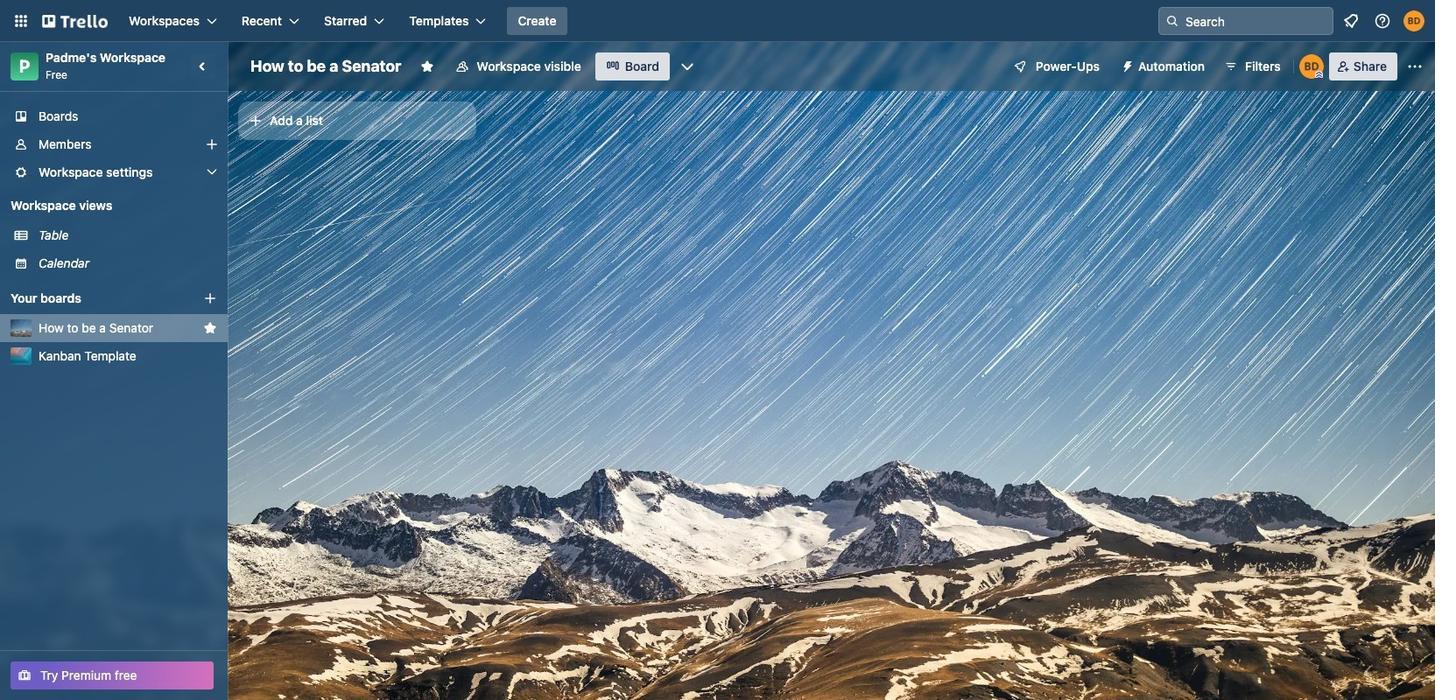 Task type: describe. For each thing, give the bounding box(es) containing it.
your boards with 2 items element
[[11, 288, 177, 309]]

this member is an admin of this board. image
[[1316, 71, 1323, 79]]

0 notifications image
[[1341, 11, 1362, 32]]

sm image
[[1114, 53, 1139, 77]]

Search field
[[1180, 9, 1333, 33]]

workspace navigation collapse icon image
[[191, 54, 215, 79]]

1 horizontal spatial barb dwyer (barbdwyer3) image
[[1404, 11, 1425, 32]]

open information menu image
[[1374, 12, 1392, 30]]

show menu image
[[1407, 58, 1424, 75]]

starred icon image
[[203, 321, 217, 336]]



Task type: locate. For each thing, give the bounding box(es) containing it.
0 vertical spatial barb dwyer (barbdwyer3) image
[[1404, 11, 1425, 32]]

primary element
[[0, 0, 1436, 42]]

customize views image
[[679, 58, 696, 75]]

1 vertical spatial barb dwyer (barbdwyer3) image
[[1300, 54, 1324, 79]]

barb dwyer (barbdwyer3) image
[[1404, 11, 1425, 32], [1300, 54, 1324, 79]]

search image
[[1166, 14, 1180, 28]]

back to home image
[[42, 7, 108, 35]]

barb dwyer (barbdwyer3) image right open information menu icon
[[1404, 11, 1425, 32]]

0 horizontal spatial barb dwyer (barbdwyer3) image
[[1300, 54, 1324, 79]]

star or unstar board image
[[421, 60, 435, 74]]

Board name text field
[[242, 53, 410, 81]]

add board image
[[203, 292, 217, 306]]

barb dwyer (barbdwyer3) image down search field at right
[[1300, 54, 1324, 79]]



Task type: vqa. For each thing, say whether or not it's contained in the screenshot.
TRY PREMIUM FREE at bottom left
no



